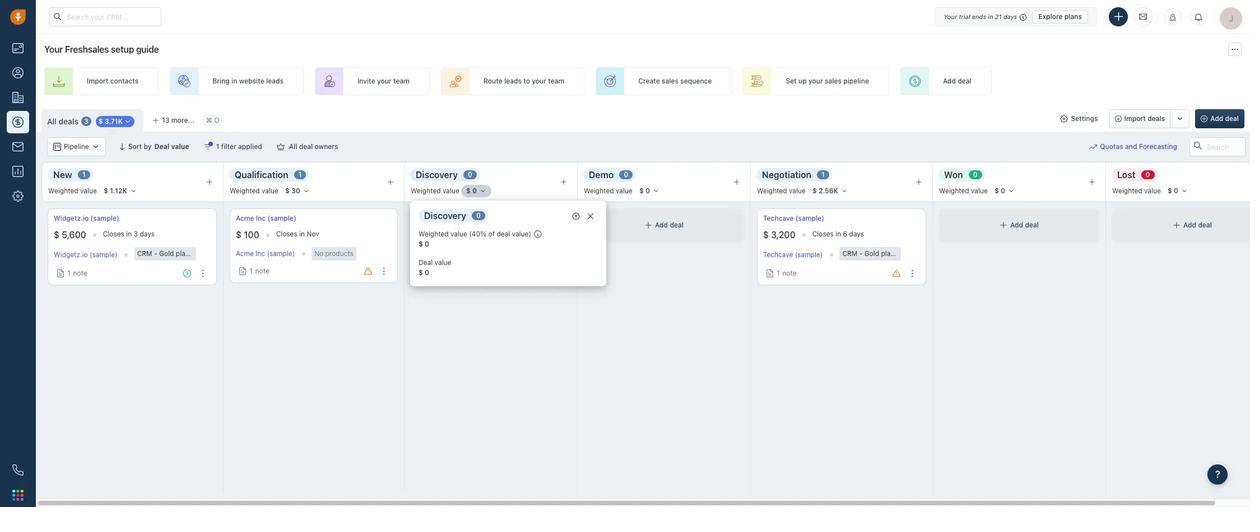 Task type: vqa. For each thing, say whether or not it's contained in the screenshot.
Demo's $ 0
yes



Task type: describe. For each thing, give the bounding box(es) containing it.
weighted value for lost
[[1112, 187, 1161, 195]]

route
[[484, 77, 502, 85]]

weighted for won
[[939, 187, 969, 195]]

2 techcave (sample) from the top
[[763, 251, 823, 259]]

products
[[325, 249, 354, 258]]

to
[[524, 77, 530, 85]]

more...
[[171, 116, 194, 124]]

1 down 100
[[249, 267, 252, 275]]

weighted for new
[[48, 187, 78, 195]]

add deal inside button
[[1210, 114, 1239, 123]]

setup
[[111, 44, 134, 54]]

⌘ o
[[206, 116, 219, 125]]

1 note for $ 5,600
[[67, 269, 87, 277]]

trial
[[959, 13, 970, 20]]

your for your freshsales setup guide
[[44, 44, 63, 54]]

3 for in
[[134, 230, 138, 238]]

in right bring
[[231, 77, 237, 85]]

add deal link
[[900, 67, 992, 95]]

weighted for discovery
[[411, 187, 441, 195]]

weighted value (40% of deal value)
[[419, 230, 531, 238]]

$ 3.71k button
[[96, 116, 135, 127]]

qualification
[[235, 170, 288, 180]]

contacts
[[110, 77, 138, 85]]

no
[[314, 249, 323, 258]]

create sales sequence link
[[596, 67, 732, 95]]

import deals button
[[1109, 109, 1171, 128]]

13
[[162, 116, 170, 124]]

applied
[[238, 142, 262, 151]]

1 leads from the left
[[266, 77, 284, 85]]

value inside deal value $ 0
[[435, 258, 451, 267]]

add deal button
[[1195, 109, 1245, 128]]

container_wx8msf4aqz5i3rn1 image inside settings popup button
[[1060, 115, 1068, 123]]

$ inside deal value $ 0
[[419, 268, 423, 277]]

$ 3.71k
[[98, 117, 123, 126]]

deal value $ 0
[[419, 258, 451, 277]]

$ 2.56k button
[[807, 185, 853, 197]]

discovery dialog
[[410, 201, 606, 286]]

container_wx8msf4aqz5i3rn1 image inside quotas and forecasting link
[[1089, 143, 1097, 151]]

Search your CRM... text field
[[49, 7, 161, 26]]

settings
[[1071, 114, 1098, 123]]

import for import deals
[[1124, 114, 1146, 123]]

settings button
[[1055, 109, 1104, 128]]

gold for $ 3,200
[[864, 249, 879, 258]]

quotas and forecasting link
[[1089, 137, 1189, 156]]

invite your team
[[357, 77, 410, 85]]

value for qualification
[[262, 187, 278, 195]]

weighted for negotiation
[[757, 187, 787, 195]]

closes in 6 days
[[812, 230, 864, 238]]

gold for $ 5,600
[[159, 249, 174, 258]]

freshsales
[[65, 44, 109, 54]]

$ inside dropdown button
[[98, 117, 103, 126]]

bring in website leads link
[[170, 67, 304, 95]]

closes for $ 100
[[276, 230, 297, 238]]

your freshsales setup guide
[[44, 44, 159, 54]]

3.71k
[[105, 117, 123, 126]]

bring
[[212, 77, 230, 85]]

value for negotiation
[[789, 187, 806, 195]]

1 up $ 30 button
[[298, 171, 302, 179]]

deals for import
[[1148, 114, 1165, 123]]

all deal owners
[[289, 142, 338, 151]]

crm - gold plan monthly (sample) for $ 3,200
[[842, 249, 952, 258]]

pipeline button
[[47, 137, 106, 156]]

weighted value for won
[[939, 187, 988, 195]]

and
[[1125, 143, 1137, 151]]

2 techcave (sample) link from the top
[[763, 251, 823, 259]]

invite
[[357, 77, 375, 85]]

1 up the $ 2.56k
[[822, 171, 825, 179]]

explore
[[1038, 12, 1063, 20]]

create sales sequence
[[638, 77, 712, 85]]

$ 30
[[285, 187, 300, 195]]

$ 5,600
[[54, 230, 86, 240]]

30
[[291, 187, 300, 195]]

sort by deal value
[[128, 142, 189, 151]]

explore plans link
[[1032, 10, 1088, 23]]

$ 3.71k button
[[92, 115, 138, 128]]

nov
[[307, 230, 319, 238]]

phone image
[[12, 465, 24, 476]]

plans
[[1065, 12, 1082, 20]]

$ 1.12k button
[[99, 185, 142, 197]]

weighted inside discovery dialog
[[419, 230, 449, 238]]

1.12k
[[110, 187, 127, 195]]

deals for all
[[59, 116, 78, 126]]

freshworks switcher image
[[12, 490, 24, 501]]

100
[[244, 230, 259, 240]]

import contacts
[[87, 77, 138, 85]]

$ 2.56k
[[812, 187, 838, 195]]

in for qualification
[[299, 230, 305, 238]]

demo
[[589, 170, 614, 180]]

invite your team link
[[315, 67, 430, 95]]

all for deal
[[289, 142, 297, 151]]

lost
[[1117, 170, 1136, 180]]

- for $ 5,600
[[154, 249, 157, 258]]

$ 0 for discovery
[[466, 187, 477, 195]]

all deal owners button
[[269, 137, 345, 156]]

quotas and forecasting
[[1100, 143, 1177, 151]]

by
[[144, 142, 152, 151]]

0 inside deal value $ 0
[[425, 268, 429, 277]]

Search field
[[1190, 137, 1246, 156]]

quotas
[[1100, 143, 1123, 151]]

$ 0 button for lost
[[1163, 185, 1193, 197]]

new
[[53, 170, 72, 180]]

container_wx8msf4aqz5i3rn1 image inside the all deal owners button
[[277, 143, 285, 151]]

container_wx8msf4aqz5i3rn1 image inside $ 3.71k button
[[124, 118, 132, 126]]

ends
[[972, 13, 986, 20]]

1 widgetz.io (sample) from the top
[[54, 214, 119, 222]]

2 your from the left
[[532, 77, 546, 85]]

website
[[239, 77, 264, 85]]

21
[[995, 13, 1002, 20]]

⌘
[[206, 116, 212, 125]]

bring in website leads
[[212, 77, 284, 85]]

1 filter applied button
[[196, 137, 269, 156]]

days for $ 5,600
[[140, 230, 155, 238]]

up
[[799, 77, 807, 85]]

2 inc from the top
[[256, 250, 265, 258]]

container_wx8msf4aqz5i3rn1 image inside discovery dialog
[[534, 230, 542, 238]]

2 techcave from the top
[[763, 251, 793, 259]]

monthly for 5,600
[[191, 249, 217, 258]]

guide
[[136, 44, 159, 54]]

sort
[[128, 142, 142, 151]]

import deals
[[1124, 114, 1165, 123]]

$ 0 inside discovery dialog
[[419, 240, 429, 248]]

all deals link
[[47, 116, 78, 127]]

in left the 21
[[988, 13, 993, 20]]

create
[[638, 77, 660, 85]]

acme inside 'link'
[[236, 214, 254, 222]]

crm - gold plan monthly (sample) for $ 5,600
[[137, 249, 246, 258]]

1 techcave from the top
[[763, 214, 794, 222]]

1 team from the left
[[393, 77, 410, 85]]

value for new
[[80, 187, 97, 195]]

2 widgetz.io from the top
[[54, 251, 88, 259]]

all deals 3
[[47, 116, 88, 126]]

value)
[[512, 230, 531, 238]]

weighted value for qualification
[[230, 187, 278, 195]]

note for $ 3,200
[[783, 269, 797, 277]]

(sample) inside techcave (sample) link
[[796, 214, 824, 222]]



Task type: locate. For each thing, give the bounding box(es) containing it.
note for $ 5,600
[[73, 269, 87, 277]]

widgetz.io (sample) up 5,600 at the top of the page
[[54, 214, 119, 222]]

days right the 21
[[1004, 13, 1017, 20]]

widgetz.io (sample) link down 5,600 at the top of the page
[[54, 251, 117, 259]]

techcave up $ 3,200
[[763, 214, 794, 222]]

1 vertical spatial 3
[[134, 230, 138, 238]]

route leads to your team link
[[441, 67, 585, 95]]

1 weighted value from the left
[[48, 187, 97, 195]]

0 horizontal spatial team
[[393, 77, 410, 85]]

1 vertical spatial acme inc (sample) link
[[236, 250, 295, 258]]

$ 0 for demo
[[639, 187, 650, 195]]

1 horizontal spatial leads
[[504, 77, 522, 85]]

negotiation
[[762, 170, 811, 180]]

value for won
[[971, 187, 988, 195]]

weighted value for negotiation
[[757, 187, 806, 195]]

13 more...
[[162, 116, 194, 124]]

1 horizontal spatial monthly
[[897, 249, 922, 258]]

0 horizontal spatial sales
[[662, 77, 679, 85]]

in
[[988, 13, 993, 20], [231, 77, 237, 85], [126, 230, 132, 238], [299, 230, 305, 238], [836, 230, 841, 238]]

3 down $ 1.12k button
[[134, 230, 138, 238]]

1 crm - gold plan monthly (sample) from the left
[[137, 249, 246, 258]]

1 down $ 3,200
[[777, 269, 780, 277]]

explore plans
[[1038, 12, 1082, 20]]

2 widgetz.io (sample) link from the top
[[54, 251, 117, 259]]

weighted value for new
[[48, 187, 97, 195]]

0 vertical spatial import
[[87, 77, 108, 85]]

0 vertical spatial acme inc (sample) link
[[236, 214, 296, 223]]

techcave (sample) link down 3,200
[[763, 251, 823, 259]]

crm for $ 5,600
[[137, 249, 152, 258]]

1
[[216, 142, 219, 151], [82, 171, 86, 179], [298, 171, 302, 179], [822, 171, 825, 179], [249, 267, 252, 275], [67, 269, 70, 277], [777, 269, 780, 277]]

widgetz.io down $ 5,600
[[54, 251, 88, 259]]

2 $ 0 button from the left
[[634, 185, 665, 197]]

container_wx8msf4aqz5i3rn1 image
[[1060, 115, 1068, 123], [204, 143, 212, 151], [277, 143, 285, 151], [572, 212, 580, 220], [587, 212, 595, 220], [471, 221, 479, 229], [1000, 221, 1008, 229], [1173, 221, 1181, 229], [239, 267, 247, 275], [766, 270, 774, 277]]

$ 0 button for discovery
[[461, 185, 491, 197]]

pipeline
[[843, 77, 869, 85]]

1 horizontal spatial team
[[548, 77, 564, 85]]

5 weighted value from the left
[[757, 187, 806, 195]]

no products
[[314, 249, 354, 258]]

note
[[255, 267, 269, 275], [73, 269, 87, 277], [783, 269, 797, 277]]

owners
[[315, 142, 338, 151]]

sales right create
[[662, 77, 679, 85]]

widgetz.io (sample) link up 5,600 at the top of the page
[[54, 214, 119, 223]]

closes in nov
[[276, 230, 319, 238]]

2 crm from the left
[[842, 249, 858, 258]]

plan for 5,600
[[176, 249, 189, 258]]

weighted for lost
[[1112, 187, 1142, 195]]

forecasting
[[1139, 143, 1177, 151]]

all left "owners"
[[289, 142, 297, 151]]

1 vertical spatial widgetz.io (sample)
[[54, 251, 117, 259]]

1 horizontal spatial your
[[944, 13, 957, 20]]

1 note down 5,600 at the top of the page
[[67, 269, 87, 277]]

1 vertical spatial import
[[1124, 114, 1146, 123]]

1 your from the left
[[377, 77, 392, 85]]

1 techcave (sample) link from the top
[[763, 214, 824, 223]]

deals
[[1148, 114, 1165, 123], [59, 116, 78, 126]]

value for discovery
[[443, 187, 459, 195]]

your right invite
[[377, 77, 392, 85]]

1 closes from the left
[[103, 230, 124, 238]]

leads right website on the top left
[[266, 77, 284, 85]]

crm - gold plan monthly (sample)
[[137, 249, 246, 258], [842, 249, 952, 258]]

1 widgetz.io from the top
[[54, 214, 89, 222]]

phone element
[[7, 459, 29, 481]]

1 right 'new' on the left top of page
[[82, 171, 86, 179]]

0 horizontal spatial deals
[[59, 116, 78, 126]]

plan
[[176, 249, 189, 258], [881, 249, 895, 258]]

value for lost
[[1144, 187, 1161, 195]]

weighted for qualification
[[230, 187, 260, 195]]

techcave (sample) up 3,200
[[763, 214, 824, 222]]

2 crm - gold plan monthly (sample) from the left
[[842, 249, 952, 258]]

2 horizontal spatial note
[[783, 269, 797, 277]]

2 leads from the left
[[504, 77, 522, 85]]

0 vertical spatial 3
[[84, 117, 88, 126]]

1 vertical spatial inc
[[256, 250, 265, 258]]

0 horizontal spatial 3
[[84, 117, 88, 126]]

0 horizontal spatial your
[[377, 77, 392, 85]]

set
[[786, 77, 797, 85]]

container_wx8msf4aqz5i3rn1 image inside '1 filter applied' button
[[204, 143, 212, 151]]

closes right 5,600 at the top of the page
[[103, 230, 124, 238]]

0 vertical spatial techcave (sample)
[[763, 214, 824, 222]]

deal inside add deal button
[[1225, 114, 1239, 123]]

techcave (sample) link
[[763, 214, 824, 223], [763, 251, 823, 259]]

3 right the all deals link
[[84, 117, 88, 126]]

crm for $ 3,200
[[842, 249, 858, 258]]

inc
[[256, 214, 266, 222], [256, 250, 265, 258]]

monthly for 3,200
[[897, 249, 922, 258]]

1 acme inc (sample) from the top
[[236, 214, 296, 222]]

widgetz.io
[[54, 214, 89, 222], [54, 251, 88, 259]]

techcave down $ 3,200
[[763, 251, 793, 259]]

note for $ 100
[[255, 267, 269, 275]]

1 vertical spatial all
[[289, 142, 297, 151]]

in for negotiation
[[836, 230, 841, 238]]

plan for 3,200
[[881, 249, 895, 258]]

value for demo
[[616, 187, 633, 195]]

4 $ 0 button from the left
[[1163, 185, 1193, 197]]

2 monthly from the left
[[897, 249, 922, 258]]

3 closes from the left
[[812, 230, 834, 238]]

1 horizontal spatial gold
[[864, 249, 879, 258]]

team right invite
[[393, 77, 410, 85]]

$ inside "button"
[[812, 187, 817, 195]]

sales left pipeline
[[825, 77, 842, 85]]

0 vertical spatial inc
[[256, 214, 266, 222]]

leads left to
[[504, 77, 522, 85]]

1 widgetz.io (sample) link from the top
[[54, 214, 119, 223]]

1 vertical spatial widgetz.io
[[54, 251, 88, 259]]

in left nov at the left top of page
[[299, 230, 305, 238]]

1 horizontal spatial note
[[255, 267, 269, 275]]

0 horizontal spatial all
[[47, 116, 56, 126]]

6 weighted value from the left
[[939, 187, 988, 195]]

crm down closes in 3 days
[[137, 249, 152, 258]]

import
[[87, 77, 108, 85], [1124, 114, 1146, 123]]

deal
[[958, 77, 972, 85], [1225, 114, 1239, 123], [299, 142, 313, 151], [497, 221, 510, 229], [670, 221, 684, 229], [1025, 221, 1039, 229], [1198, 221, 1212, 229], [497, 230, 510, 238]]

set up your sales pipeline
[[786, 77, 869, 85]]

3 your from the left
[[809, 77, 823, 85]]

1 vertical spatial acme
[[236, 250, 254, 258]]

add
[[943, 77, 956, 85], [1210, 114, 1223, 123], [482, 221, 495, 229], [655, 221, 668, 229], [1010, 221, 1023, 229], [1184, 221, 1196, 229]]

note down 5,600 at the top of the page
[[73, 269, 87, 277]]

set up your sales pipeline link
[[743, 67, 889, 95]]

3 $ 0 button from the left
[[990, 185, 1020, 197]]

deal inside discovery dialog
[[497, 230, 510, 238]]

o
[[214, 116, 219, 125]]

1 horizontal spatial -
[[859, 249, 863, 258]]

deal inside deal value $ 0
[[419, 258, 433, 267]]

0 vertical spatial deal
[[154, 142, 169, 151]]

$ 0 for won
[[995, 187, 1005, 195]]

techcave (sample) down 3,200
[[763, 251, 823, 259]]

$ 0
[[466, 187, 477, 195], [639, 187, 650, 195], [995, 187, 1005, 195], [1168, 187, 1178, 195], [419, 240, 429, 248]]

of
[[488, 230, 495, 238]]

0 vertical spatial techcave (sample) link
[[763, 214, 824, 223]]

discovery
[[416, 170, 458, 180], [424, 210, 466, 221]]

deals up forecasting
[[1148, 114, 1165, 123]]

closes
[[103, 230, 124, 238], [276, 230, 297, 238], [812, 230, 834, 238]]

1 monthly from the left
[[191, 249, 217, 258]]

deal inside the all deal owners button
[[299, 142, 313, 151]]

note down 100
[[255, 267, 269, 275]]

your trial ends in 21 days
[[944, 13, 1017, 20]]

1 vertical spatial widgetz.io (sample) link
[[54, 251, 117, 259]]

your for your trial ends in 21 days
[[944, 13, 957, 20]]

import deals group
[[1109, 109, 1190, 128]]

$ 100
[[236, 230, 259, 240]]

1 vertical spatial acme inc (sample)
[[236, 250, 295, 258]]

3 weighted value from the left
[[411, 187, 459, 195]]

1 note down 3,200
[[777, 269, 797, 277]]

0 horizontal spatial days
[[140, 230, 155, 238]]

acme
[[236, 214, 254, 222], [236, 250, 254, 258]]

inc up 100
[[256, 214, 266, 222]]

7 weighted value from the left
[[1112, 187, 1161, 195]]

0 horizontal spatial gold
[[159, 249, 174, 258]]

1 vertical spatial your
[[44, 44, 63, 54]]

2 acme from the top
[[236, 250, 254, 258]]

0 vertical spatial widgetz.io (sample) link
[[54, 214, 119, 223]]

1 - from the left
[[154, 249, 157, 258]]

acme up $ 100
[[236, 214, 254, 222]]

inc down 100
[[256, 250, 265, 258]]

import up quotas and forecasting
[[1124, 114, 1146, 123]]

- down closes in 3 days
[[154, 249, 157, 258]]

widgetz.io (sample) link
[[54, 214, 119, 223], [54, 251, 117, 259]]

1 crm from the left
[[137, 249, 152, 258]]

acme inc (sample) up 100
[[236, 214, 296, 222]]

all for deals
[[47, 116, 56, 126]]

$
[[98, 117, 103, 126], [104, 187, 108, 195], [285, 187, 290, 195], [466, 187, 471, 195], [639, 187, 644, 195], [812, 187, 817, 195], [995, 187, 999, 195], [1168, 187, 1172, 195], [54, 230, 59, 240], [236, 230, 242, 240], [763, 230, 769, 240], [419, 240, 423, 248], [419, 268, 423, 277]]

sales inside set up your sales pipeline link
[[825, 77, 842, 85]]

3 for deals
[[84, 117, 88, 126]]

1 vertical spatial deal
[[419, 258, 433, 267]]

days for $ 3,200
[[849, 230, 864, 238]]

0 horizontal spatial leads
[[266, 77, 284, 85]]

1 down $ 5,600
[[67, 269, 70, 277]]

send email image
[[1139, 12, 1147, 21]]

0 horizontal spatial 1 note
[[67, 269, 87, 277]]

1 techcave (sample) from the top
[[763, 214, 824, 222]]

1 horizontal spatial days
[[849, 230, 864, 238]]

$ 3,200
[[763, 230, 796, 240]]

add inside button
[[1210, 114, 1223, 123]]

2 horizontal spatial closes
[[812, 230, 834, 238]]

0 vertical spatial widgetz.io (sample)
[[54, 214, 119, 222]]

0 vertical spatial widgetz.io
[[54, 214, 89, 222]]

5,600
[[62, 230, 86, 240]]

filter
[[221, 142, 236, 151]]

1 vertical spatial techcave
[[763, 251, 793, 259]]

acme down $ 100
[[236, 250, 254, 258]]

closes for $ 3,200
[[812, 230, 834, 238]]

1 horizontal spatial sales
[[825, 77, 842, 85]]

monthly
[[191, 249, 217, 258], [897, 249, 922, 258]]

1 note for $ 100
[[249, 267, 269, 275]]

$ 1.12k
[[104, 187, 127, 195]]

your left trial
[[944, 13, 957, 20]]

0 vertical spatial your
[[944, 13, 957, 20]]

2 acme inc (sample) link from the top
[[236, 250, 295, 258]]

1 horizontal spatial your
[[532, 77, 546, 85]]

2 widgetz.io (sample) from the top
[[54, 251, 117, 259]]

1 plan from the left
[[176, 249, 189, 258]]

your left freshsales
[[44, 44, 63, 54]]

pipeline
[[64, 143, 89, 151]]

2 gold from the left
[[864, 249, 879, 258]]

0 horizontal spatial crm - gold plan monthly (sample)
[[137, 249, 246, 258]]

closes left 6
[[812, 230, 834, 238]]

deals up the pipeline
[[59, 116, 78, 126]]

4 weighted value from the left
[[584, 187, 633, 195]]

$ 0 button
[[461, 185, 491, 197], [634, 185, 665, 197], [990, 185, 1020, 197], [1163, 185, 1193, 197]]

import for import contacts
[[87, 77, 108, 85]]

1 left the filter
[[216, 142, 219, 151]]

sequence
[[680, 77, 712, 85]]

1 horizontal spatial import
[[1124, 114, 1146, 123]]

all
[[47, 116, 56, 126], [289, 142, 297, 151]]

sales inside create sales sequence link
[[662, 77, 679, 85]]

1 acme from the top
[[236, 214, 254, 222]]

your right up
[[809, 77, 823, 85]]

1 horizontal spatial deals
[[1148, 114, 1165, 123]]

1 horizontal spatial crm - gold plan monthly (sample)
[[842, 249, 952, 258]]

import contacts link
[[44, 67, 159, 95]]

3
[[84, 117, 88, 126], [134, 230, 138, 238]]

0 vertical spatial techcave
[[763, 214, 794, 222]]

container_wx8msf4aqz5i3rn1 image
[[124, 118, 132, 126], [53, 143, 61, 151], [92, 143, 100, 151], [1089, 143, 1097, 151], [644, 221, 652, 229], [534, 230, 542, 238], [57, 270, 64, 277]]

0 horizontal spatial plan
[[176, 249, 189, 258]]

all up pipeline popup button
[[47, 116, 56, 126]]

0 horizontal spatial import
[[87, 77, 108, 85]]

deals inside import deals button
[[1148, 114, 1165, 123]]

0 horizontal spatial closes
[[103, 230, 124, 238]]

deal inside "add deal" link
[[958, 77, 972, 85]]

$ 0 button for won
[[990, 185, 1020, 197]]

1 vertical spatial techcave (sample) link
[[763, 251, 823, 259]]

0 horizontal spatial your
[[44, 44, 63, 54]]

1 filter applied
[[216, 142, 262, 151]]

2.56k
[[819, 187, 838, 195]]

closes in 3 days
[[103, 230, 155, 238]]

route leads to your team
[[484, 77, 564, 85]]

days down $ 1.12k button
[[140, 230, 155, 238]]

1 horizontal spatial plan
[[881, 249, 895, 258]]

2 horizontal spatial days
[[1004, 13, 1017, 20]]

all inside button
[[289, 142, 297, 151]]

widgetz.io (sample)
[[54, 214, 119, 222], [54, 251, 117, 259]]

1 $ 0 button from the left
[[461, 185, 491, 197]]

your right to
[[532, 77, 546, 85]]

import inside 'link'
[[87, 77, 108, 85]]

days right 6
[[849, 230, 864, 238]]

1 inc from the top
[[256, 214, 266, 222]]

0 vertical spatial acme
[[236, 214, 254, 222]]

1 acme inc (sample) link from the top
[[236, 214, 296, 223]]

won
[[944, 170, 963, 180]]

2 horizontal spatial your
[[809, 77, 823, 85]]

1 horizontal spatial 3
[[134, 230, 138, 238]]

-
[[154, 249, 157, 258], [859, 249, 863, 258]]

widgetz.io up $ 5,600
[[54, 214, 89, 222]]

$ 0 button for demo
[[634, 185, 665, 197]]

2 team from the left
[[548, 77, 564, 85]]

closes left nov at the left top of page
[[276, 230, 297, 238]]

3,200
[[771, 230, 796, 240]]

2 weighted value from the left
[[230, 187, 278, 195]]

widgetz.io (sample) down 5,600 at the top of the page
[[54, 251, 117, 259]]

0 vertical spatial all
[[47, 116, 56, 126]]

0 horizontal spatial note
[[73, 269, 87, 277]]

2 acme inc (sample) from the top
[[236, 250, 295, 258]]

- down closes in 6 days at top
[[859, 249, 863, 258]]

crm down 6
[[842, 249, 858, 258]]

1 sales from the left
[[662, 77, 679, 85]]

acme inc (sample) link up 100
[[236, 214, 296, 223]]

gold
[[159, 249, 174, 258], [864, 249, 879, 258]]

0 horizontal spatial crm
[[137, 249, 152, 258]]

2 sales from the left
[[825, 77, 842, 85]]

1 horizontal spatial all
[[289, 142, 297, 151]]

(sample)
[[91, 214, 119, 222], [268, 214, 296, 222], [796, 214, 824, 222], [219, 249, 246, 258], [924, 249, 952, 258], [267, 250, 295, 258], [90, 251, 117, 259], [795, 251, 823, 259]]

in down $ 1.12k button
[[126, 230, 132, 238]]

13 more... button
[[146, 113, 200, 128]]

team right to
[[548, 77, 564, 85]]

weighted value for demo
[[584, 187, 633, 195]]

(40%
[[469, 230, 487, 238]]

1 note
[[249, 267, 269, 275], [67, 269, 87, 277], [777, 269, 797, 277]]

$ 30 button
[[280, 185, 315, 197]]

1 vertical spatial discovery
[[424, 210, 466, 221]]

1 horizontal spatial 1 note
[[249, 267, 269, 275]]

1 horizontal spatial deal
[[419, 258, 433, 267]]

1 horizontal spatial closes
[[276, 230, 297, 238]]

your
[[944, 13, 957, 20], [44, 44, 63, 54]]

in for new
[[126, 230, 132, 238]]

- for $ 3,200
[[859, 249, 863, 258]]

acme inc (sample) down 100
[[236, 250, 295, 258]]

1 note down 100
[[249, 267, 269, 275]]

1 note for $ 3,200
[[777, 269, 797, 277]]

2 closes from the left
[[276, 230, 297, 238]]

note down 3,200
[[783, 269, 797, 277]]

closes for $ 5,600
[[103, 230, 124, 238]]

import inside button
[[1124, 114, 1146, 123]]

2 plan from the left
[[881, 249, 895, 258]]

3 inside all deals 3
[[84, 117, 88, 126]]

2 horizontal spatial 1 note
[[777, 269, 797, 277]]

1 vertical spatial techcave (sample)
[[763, 251, 823, 259]]

techcave (sample) link up 3,200
[[763, 214, 824, 223]]

discovery inside dialog
[[424, 210, 466, 221]]

weighted for demo
[[584, 187, 614, 195]]

0 vertical spatial acme inc (sample)
[[236, 214, 296, 222]]

in left 6
[[836, 230, 841, 238]]

import left 'contacts' in the top left of the page
[[87, 77, 108, 85]]

$ 0 for lost
[[1168, 187, 1178, 195]]

1 horizontal spatial crm
[[842, 249, 858, 258]]

0 horizontal spatial -
[[154, 249, 157, 258]]

0 vertical spatial discovery
[[416, 170, 458, 180]]

weighted value for discovery
[[411, 187, 459, 195]]

0 horizontal spatial monthly
[[191, 249, 217, 258]]

1 inside '1 filter applied' button
[[216, 142, 219, 151]]

6
[[843, 230, 847, 238]]

acme inc (sample) link down 100
[[236, 250, 295, 258]]

2 - from the left
[[859, 249, 863, 258]]

1 gold from the left
[[159, 249, 174, 258]]

0 horizontal spatial deal
[[154, 142, 169, 151]]



